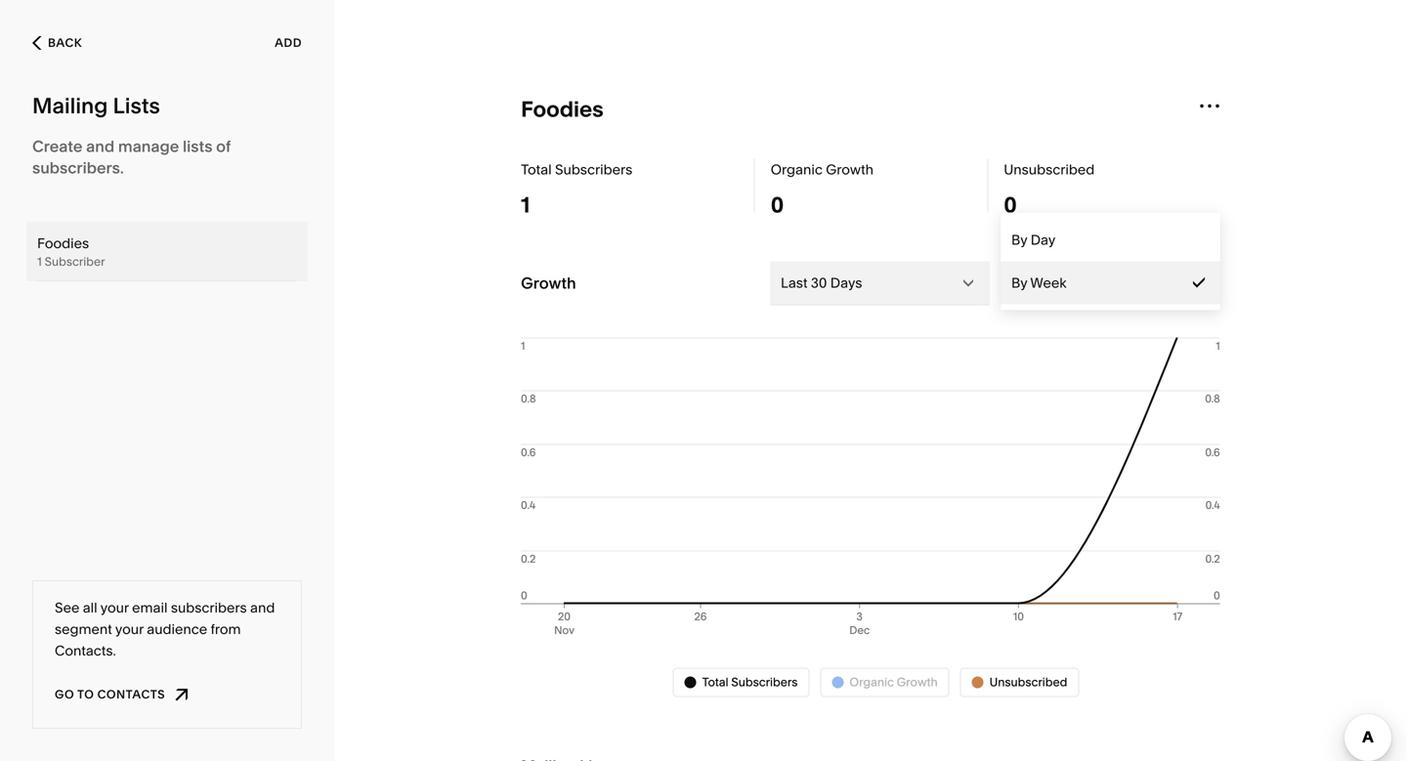 Task type: locate. For each thing, give the bounding box(es) containing it.
0 horizontal spatial 1
[[37, 255, 42, 269]]

organic
[[771, 161, 823, 178]]

lists
[[113, 92, 160, 119]]

0 vertical spatial foodies
[[521, 96, 604, 122]]

all
[[83, 600, 97, 616]]

back
[[48, 36, 82, 50]]

your
[[100, 600, 129, 616], [115, 621, 144, 638]]

add button
[[275, 25, 302, 61]]

your right 'all'
[[100, 600, 129, 616]]

contacts
[[97, 688, 165, 702]]

day
[[1031, 232, 1056, 248]]

your down email
[[115, 621, 144, 638]]

of
[[216, 137, 231, 156]]

2 week from the top
[[1030, 275, 1067, 291]]

subscribers
[[555, 161, 633, 178]]

manage
[[118, 137, 179, 156]]

foodies for foodies
[[521, 96, 604, 122]]

0 horizontal spatial growth
[[521, 274, 576, 293]]

by
[[1011, 232, 1027, 248], [1011, 275, 1027, 291], [1011, 275, 1027, 291]]

see
[[55, 600, 79, 616]]

0
[[771, 192, 784, 218], [1004, 192, 1017, 218]]

from
[[211, 621, 241, 638]]

0 vertical spatial and
[[86, 137, 114, 156]]

2 0 from the left
[[1004, 192, 1017, 218]]

1 week from the top
[[1030, 275, 1067, 291]]

1 vertical spatial 1
[[37, 255, 42, 269]]

1 horizontal spatial and
[[250, 600, 275, 616]]

and inside create and manage lists of subscribers.
[[86, 137, 114, 156]]

1 down total at the top
[[521, 192, 530, 218]]

list box
[[1001, 218, 1221, 304]]

1 horizontal spatial 0
[[1004, 192, 1017, 218]]

total
[[521, 161, 552, 178]]

foodies up the subscriber
[[37, 235, 89, 252]]

week inside popup button
[[1030, 275, 1067, 291]]

by week
[[1011, 275, 1067, 291], [1011, 275, 1067, 291]]

subscriber
[[45, 255, 105, 269]]

0 up by day
[[1004, 192, 1017, 218]]

and up subscribers.
[[86, 137, 114, 156]]

create
[[32, 137, 83, 156]]

foodies
[[521, 96, 604, 122], [37, 235, 89, 252]]

and inside see all your email subscribers and segment your audience from contacts.
[[250, 600, 275, 616]]

go
[[55, 688, 74, 702]]

1 0 from the left
[[771, 192, 784, 218]]

0 horizontal spatial foodies
[[37, 235, 89, 252]]

0 horizontal spatial 0
[[771, 192, 784, 218]]

add
[[275, 36, 302, 50]]

1 horizontal spatial 1
[[521, 192, 530, 218]]

0 for unsubscribed
[[1004, 192, 1017, 218]]

1 horizontal spatial foodies
[[521, 96, 604, 122]]

0 vertical spatial growth
[[826, 161, 874, 178]]

week
[[1030, 275, 1067, 291], [1030, 275, 1067, 291]]

by day
[[1011, 232, 1056, 248]]

see all your email subscribers and segment your audience from contacts.
[[55, 600, 275, 659]]

by week inside popup button
[[1011, 275, 1067, 291]]

0 horizontal spatial and
[[86, 137, 114, 156]]

1 vertical spatial and
[[250, 600, 275, 616]]

1
[[521, 192, 530, 218], [37, 255, 42, 269]]

growth
[[826, 161, 874, 178], [521, 274, 576, 293]]

and right 'subscribers'
[[250, 600, 275, 616]]

email
[[132, 600, 168, 616]]

create and manage lists of subscribers.
[[32, 137, 231, 177]]

0 down organic
[[771, 192, 784, 218]]

1 left the subscriber
[[37, 255, 42, 269]]

and
[[86, 137, 114, 156], [250, 600, 275, 616]]

go to contacts
[[55, 688, 165, 702]]

foodies up total subscribers
[[521, 96, 604, 122]]

list box containing by day
[[1001, 218, 1221, 304]]

1 vertical spatial foodies
[[37, 235, 89, 252]]

foodies inside foodies 1 subscriber
[[37, 235, 89, 252]]



Task type: vqa. For each thing, say whether or not it's contained in the screenshot.
By
yes



Task type: describe. For each thing, give the bounding box(es) containing it.
contacts.
[[55, 643, 116, 659]]

subscribers.
[[32, 158, 124, 177]]

subscribers
[[171, 600, 247, 616]]

foodies for foodies 1 subscriber
[[37, 235, 89, 252]]

0 for organic growth
[[771, 192, 784, 218]]

total subscribers
[[521, 161, 633, 178]]

1 vertical spatial your
[[115, 621, 144, 638]]

segment
[[55, 621, 112, 638]]

organic growth
[[771, 161, 874, 178]]

1 horizontal spatial growth
[[826, 161, 874, 178]]

mailing
[[32, 92, 108, 119]]

by inside popup button
[[1011, 275, 1027, 291]]

unsubscribed
[[1004, 161, 1095, 178]]

foodies 1 subscriber
[[37, 235, 105, 269]]

audience
[[147, 621, 207, 638]]

0 vertical spatial 1
[[521, 192, 530, 218]]

by week button
[[1001, 261, 1220, 304]]

go to contacts link
[[55, 677, 165, 712]]

0 vertical spatial your
[[100, 600, 129, 616]]

back button
[[26, 22, 88, 65]]

1 vertical spatial growth
[[521, 274, 576, 293]]

1 inside foodies 1 subscriber
[[37, 255, 42, 269]]

lists
[[183, 137, 212, 156]]

by week inside list box
[[1011, 275, 1067, 291]]

week inside list box
[[1030, 275, 1067, 291]]

to
[[77, 688, 94, 702]]

mailing lists
[[32, 92, 160, 119]]



